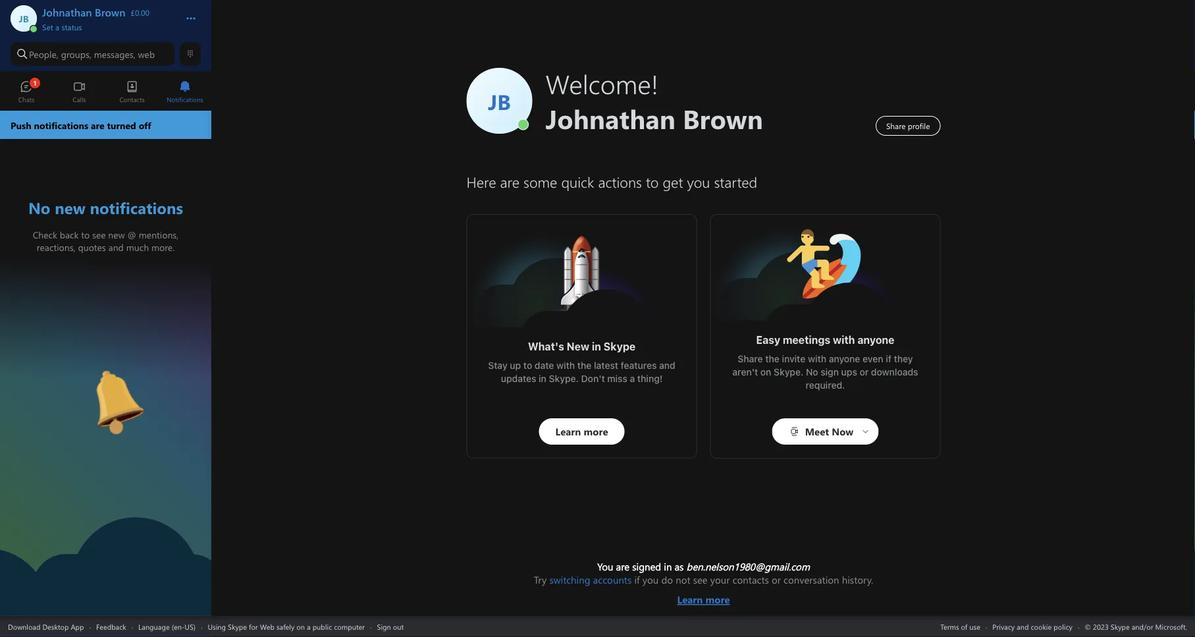 Task type: describe. For each thing, give the bounding box(es) containing it.
updates
[[501, 373, 537, 384]]

switching
[[550, 573, 591, 586]]

date
[[535, 360, 554, 371]]

conversation
[[784, 573, 840, 586]]

in inside stay up to date with the latest features and updates in skype. don't miss a thing!
[[539, 373, 547, 384]]

language (en-us) link
[[138, 622, 196, 631]]

signed
[[633, 560, 662, 573]]

easy meetings with anyone
[[757, 334, 895, 346]]

(en-
[[172, 622, 185, 631]]

new
[[567, 340, 590, 353]]

people, groups, messages, web button
[[11, 42, 175, 66]]

privacy
[[993, 622, 1015, 631]]

or inside try switching accounts if you do not see your contacts or conversation history. learn more
[[772, 573, 781, 586]]

messages,
[[94, 48, 136, 60]]

a inside set a status button
[[55, 21, 59, 32]]

and inside stay up to date with the latest features and updates in skype. don't miss a thing!
[[659, 360, 676, 371]]

terms
[[941, 622, 960, 631]]

1 vertical spatial on
[[297, 622, 305, 631]]

switching accounts link
[[550, 573, 632, 586]]

miss
[[608, 373, 628, 384]]

terms of use link
[[941, 622, 981, 631]]

launch
[[543, 235, 573, 249]]

computer
[[334, 622, 365, 631]]

2 vertical spatial a
[[307, 622, 311, 631]]

sign out link
[[377, 622, 404, 631]]

invite
[[782, 353, 806, 364]]

to
[[524, 360, 532, 371]]

people,
[[29, 48, 59, 60]]

what's
[[528, 340, 565, 353]]

2 vertical spatial in
[[664, 560, 672, 573]]

learn
[[678, 593, 703, 606]]

try switching accounts if you do not see your contacts or conversation history. learn more
[[534, 573, 874, 606]]

contacts
[[733, 573, 769, 586]]

groups,
[[61, 48, 92, 60]]

features
[[621, 360, 657, 371]]

share
[[738, 353, 763, 364]]

downloads
[[872, 367, 919, 378]]

people, groups, messages, web
[[29, 48, 155, 60]]

do
[[662, 573, 673, 586]]

on inside share the invite with anyone even if they aren't on skype. no sign ups or downloads required.
[[761, 367, 772, 378]]

app
[[71, 622, 84, 631]]

web
[[260, 622, 275, 631]]

with inside stay up to date with the latest features and updates in skype. don't miss a thing!
[[557, 360, 575, 371]]

required.
[[806, 380, 846, 391]]

public
[[313, 622, 332, 631]]

cookie
[[1031, 622, 1052, 631]]

if inside share the invite with anyone even if they aren't on skype. no sign ups or downloads required.
[[886, 353, 892, 364]]

you
[[643, 573, 659, 586]]

download desktop app
[[8, 622, 84, 631]]

history.
[[842, 573, 874, 586]]

set a status
[[42, 21, 82, 32]]

sign
[[821, 367, 839, 378]]

skype. inside share the invite with anyone even if they aren't on skype. no sign ups or downloads required.
[[774, 367, 804, 378]]

download
[[8, 622, 40, 631]]

feedback link
[[96, 622, 126, 631]]

download desktop app link
[[8, 622, 84, 631]]

latest
[[594, 360, 619, 371]]

accounts
[[593, 573, 632, 586]]

up
[[510, 360, 521, 371]]

bell
[[66, 367, 83, 381]]

1 horizontal spatial in
[[592, 340, 601, 353]]

more
[[706, 593, 730, 606]]

feedback
[[96, 622, 126, 631]]

stay
[[488, 360, 508, 371]]

use
[[970, 622, 981, 631]]

try
[[534, 573, 547, 586]]

language (en-us)
[[138, 622, 196, 631]]

0 vertical spatial skype
[[604, 340, 636, 353]]

mansurfer
[[786, 228, 833, 242]]

the inside stay up to date with the latest features and updates in skype. don't miss a thing!
[[578, 360, 592, 371]]

terms of use
[[941, 622, 981, 631]]



Task type: vqa. For each thing, say whether or not it's contained in the screenshot.
has inside the John Smith has changed the conversation picture
no



Task type: locate. For each thing, give the bounding box(es) containing it.
a down features
[[630, 373, 635, 384]]

privacy and cookie policy link
[[993, 622, 1073, 631]]

don't
[[581, 373, 605, 384]]

with right date
[[557, 360, 575, 371]]

us)
[[185, 622, 196, 631]]

the inside share the invite with anyone even if they aren't on skype. no sign ups or downloads required.
[[766, 353, 780, 364]]

share the invite with anyone even if they aren't on skype. no sign ups or downloads required.
[[733, 353, 921, 391]]

0 vertical spatial on
[[761, 367, 772, 378]]

0 horizontal spatial or
[[772, 573, 781, 586]]

easy
[[757, 334, 781, 346]]

tab list
[[0, 74, 211, 111]]

0 horizontal spatial and
[[659, 360, 676, 371]]

with
[[833, 334, 855, 346], [808, 353, 827, 364], [557, 360, 575, 371]]

meetings
[[783, 334, 831, 346]]

0 horizontal spatial with
[[557, 360, 575, 371]]

sign
[[377, 622, 391, 631]]

they
[[894, 353, 914, 364]]

and up the "thing!"
[[659, 360, 676, 371]]

the up don't
[[578, 360, 592, 371]]

set a status button
[[42, 18, 173, 32]]

1 horizontal spatial on
[[761, 367, 772, 378]]

or right ups
[[860, 367, 869, 378]]

1 vertical spatial if
[[635, 573, 640, 586]]

skype. down invite
[[774, 367, 804, 378]]

1 horizontal spatial with
[[808, 353, 827, 364]]

0 vertical spatial and
[[659, 360, 676, 371]]

sign out
[[377, 622, 404, 631]]

ups
[[842, 367, 858, 378]]

skype. inside stay up to date with the latest features and updates in skype. don't miss a thing!
[[549, 373, 579, 384]]

a right set
[[55, 21, 59, 32]]

and left cookie
[[1017, 622, 1029, 631]]

a left public
[[307, 622, 311, 631]]

you are signed in as
[[598, 560, 687, 573]]

on right the safely
[[297, 622, 305, 631]]

anyone up ups
[[829, 353, 861, 364]]

the down easy
[[766, 353, 780, 364]]

as
[[675, 560, 684, 573]]

language
[[138, 622, 170, 631]]

out
[[393, 622, 404, 631]]

1 horizontal spatial if
[[886, 353, 892, 364]]

0 vertical spatial a
[[55, 21, 59, 32]]

a
[[55, 21, 59, 32], [630, 373, 635, 384], [307, 622, 311, 631]]

you
[[598, 560, 614, 573]]

skype
[[604, 340, 636, 353], [228, 622, 247, 631]]

if
[[886, 353, 892, 364], [635, 573, 640, 586]]

on down share
[[761, 367, 772, 378]]

0 horizontal spatial on
[[297, 622, 305, 631]]

1 vertical spatial skype
[[228, 622, 247, 631]]

of
[[962, 622, 968, 631]]

using
[[208, 622, 226, 631]]

0 horizontal spatial in
[[539, 373, 547, 384]]

1 vertical spatial in
[[539, 373, 547, 384]]

1 vertical spatial and
[[1017, 622, 1029, 631]]

what's new in skype
[[528, 340, 636, 353]]

with up ups
[[833, 334, 855, 346]]

anyone up even
[[858, 334, 895, 346]]

0 horizontal spatial if
[[635, 573, 640, 586]]

0 horizontal spatial a
[[55, 21, 59, 32]]

if inside try switching accounts if you do not see your contacts or conversation history. learn more
[[635, 573, 640, 586]]

stay up to date with the latest features and updates in skype. don't miss a thing!
[[488, 360, 678, 384]]

if up downloads
[[886, 353, 892, 364]]

or inside share the invite with anyone even if they aren't on skype. no sign ups or downloads required.
[[860, 367, 869, 378]]

in right new on the bottom of the page
[[592, 340, 601, 353]]

desktop
[[42, 622, 69, 631]]

are
[[616, 560, 630, 573]]

status
[[62, 21, 82, 32]]

see
[[693, 573, 708, 586]]

2 horizontal spatial a
[[630, 373, 635, 384]]

or
[[860, 367, 869, 378], [772, 573, 781, 586]]

safely
[[277, 622, 295, 631]]

policy
[[1054, 622, 1073, 631]]

no
[[806, 367, 819, 378]]

0 horizontal spatial skype.
[[549, 373, 579, 384]]

1 vertical spatial a
[[630, 373, 635, 384]]

1 horizontal spatial the
[[766, 353, 780, 364]]

skype left "for"
[[228, 622, 247, 631]]

web
[[138, 48, 155, 60]]

in
[[592, 340, 601, 353], [539, 373, 547, 384], [664, 560, 672, 573]]

if left the you
[[635, 573, 640, 586]]

0 horizontal spatial the
[[578, 360, 592, 371]]

a inside stay up to date with the latest features and updates in skype. don't miss a thing!
[[630, 373, 635, 384]]

1 horizontal spatial skype
[[604, 340, 636, 353]]

your
[[711, 573, 730, 586]]

thing!
[[638, 373, 663, 384]]

with inside share the invite with anyone even if they aren't on skype. no sign ups or downloads required.
[[808, 353, 827, 364]]

even
[[863, 353, 884, 364]]

1 horizontal spatial skype.
[[774, 367, 804, 378]]

with up no
[[808, 353, 827, 364]]

1 horizontal spatial a
[[307, 622, 311, 631]]

skype.
[[774, 367, 804, 378], [549, 373, 579, 384]]

0 vertical spatial if
[[886, 353, 892, 364]]

2 horizontal spatial in
[[664, 560, 672, 573]]

privacy and cookie policy
[[993, 622, 1073, 631]]

in left as
[[664, 560, 672, 573]]

in down date
[[539, 373, 547, 384]]

skype. down date
[[549, 373, 579, 384]]

and
[[659, 360, 676, 371], [1017, 622, 1029, 631]]

on
[[761, 367, 772, 378], [297, 622, 305, 631]]

2 horizontal spatial with
[[833, 334, 855, 346]]

anyone inside share the invite with anyone even if they aren't on skype. no sign ups or downloads required.
[[829, 353, 861, 364]]

0 vertical spatial in
[[592, 340, 601, 353]]

0 vertical spatial or
[[860, 367, 869, 378]]

aren't
[[733, 367, 758, 378]]

set
[[42, 21, 53, 32]]

or right contacts
[[772, 573, 781, 586]]

not
[[676, 573, 691, 586]]

using skype for web safely on a public computer
[[208, 622, 365, 631]]

learn more link
[[534, 586, 874, 606]]

for
[[249, 622, 258, 631]]

1 vertical spatial or
[[772, 573, 781, 586]]

0 vertical spatial anyone
[[858, 334, 895, 346]]

0 horizontal spatial skype
[[228, 622, 247, 631]]

1 horizontal spatial and
[[1017, 622, 1029, 631]]

anyone
[[858, 334, 895, 346], [829, 353, 861, 364]]

the
[[766, 353, 780, 364], [578, 360, 592, 371]]

using skype for web safely on a public computer link
[[208, 622, 365, 631]]

skype up latest
[[604, 340, 636, 353]]

1 vertical spatial anyone
[[829, 353, 861, 364]]

1 horizontal spatial or
[[860, 367, 869, 378]]



